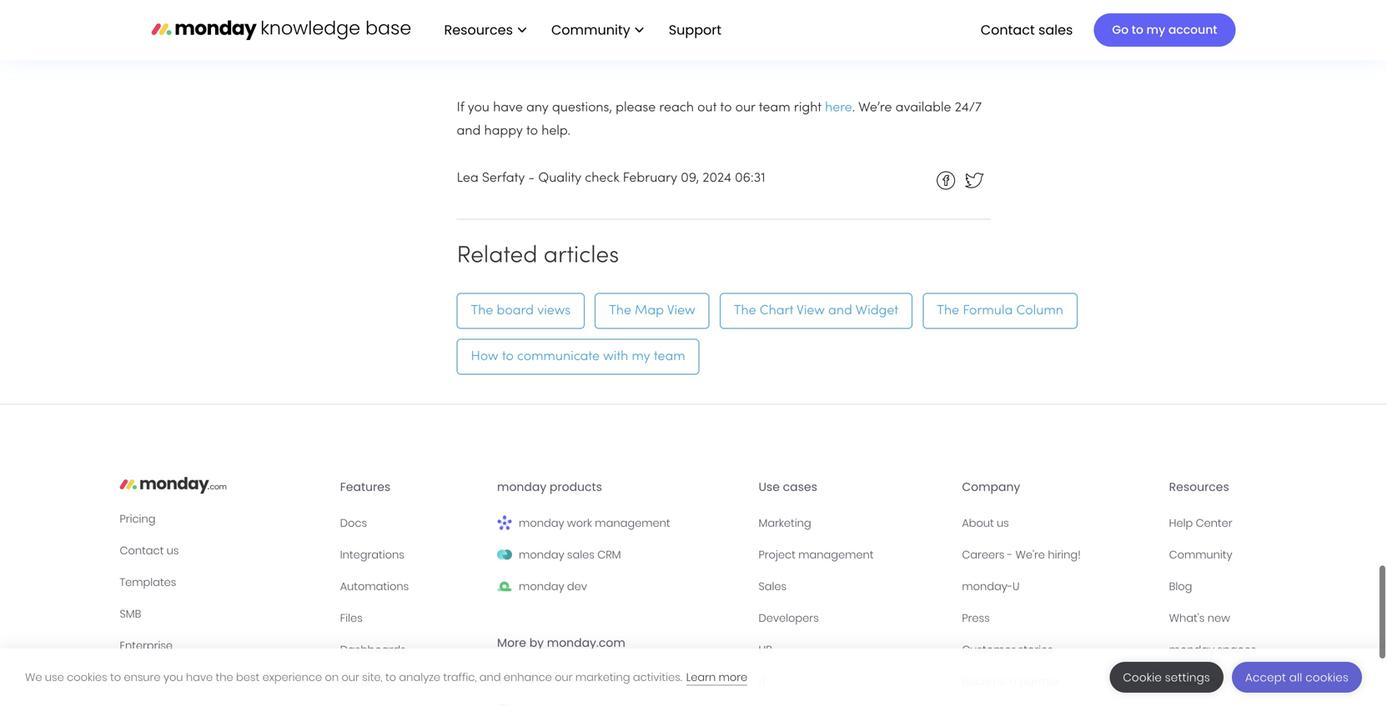 Task type: locate. For each thing, give the bounding box(es) containing it.
automations
[[340, 580, 409, 595]]

cookies right all
[[1306, 671, 1349, 686]]

contact inside "contact sales" link
[[981, 20, 1035, 39]]

1 horizontal spatial us
[[997, 516, 1010, 531]]

to
[[1132, 22, 1144, 38], [721, 102, 732, 114], [527, 125, 538, 138], [502, 351, 514, 363], [110, 671, 121, 686], [386, 671, 396, 686]]

use cases
[[759, 479, 818, 496]]

and inside dialog
[[480, 671, 501, 686]]

1 horizontal spatial community link
[[1170, 546, 1268, 565]]

chart
[[760, 305, 794, 317]]

enterprise
[[120, 639, 173, 654]]

my inside main element
[[1147, 22, 1166, 38]]

cookies right use
[[67, 671, 107, 686]]

1 vertical spatial my
[[632, 351, 651, 363]]

contact inside contact us link
[[120, 544, 164, 559]]

and down the if
[[457, 125, 481, 138]]

community
[[552, 20, 631, 39], [1170, 548, 1233, 563]]

crm
[[598, 548, 621, 563]]

marketing link
[[759, 515, 949, 533]]

kanban link
[[340, 673, 484, 691]]

the inside the formula column link
[[937, 305, 960, 317]]

0 vertical spatial community link
[[543, 16, 652, 44]]

1 horizontal spatial contact
[[981, 20, 1035, 39]]

sales left 'go'
[[1039, 20, 1074, 39]]

1 horizontal spatial -
[[1008, 548, 1013, 563]]

my right the with
[[632, 351, 651, 363]]

cookies for all
[[1306, 671, 1349, 686]]

our right on
[[342, 671, 360, 686]]

view inside the chart view and widget link
[[797, 305, 825, 317]]

0 vertical spatial team
[[759, 102, 791, 114]]

accept
[[1246, 671, 1287, 686]]

the inside the chart view and widget link
[[734, 305, 757, 317]]

view
[[667, 305, 696, 317], [797, 305, 825, 317]]

0 horizontal spatial cookies
[[67, 671, 107, 686]]

to right how
[[502, 351, 514, 363]]

1 vertical spatial community
[[1170, 548, 1233, 563]]

1 horizontal spatial resources
[[1170, 479, 1230, 496]]

you right the if
[[468, 102, 490, 114]]

smb link
[[120, 605, 327, 624]]

contact sales link
[[973, 16, 1082, 44]]

0 horizontal spatial view
[[667, 305, 696, 317]]

the inside the board views link
[[471, 305, 493, 317]]

have up happy
[[493, 102, 523, 114]]

the left the board
[[471, 305, 493, 317]]

0 vertical spatial sales
[[1039, 20, 1074, 39]]

enterprise link
[[120, 637, 327, 655]]

community inside main element
[[552, 20, 631, 39]]

1 vertical spatial -
[[1008, 548, 1013, 563]]

the formula column link
[[923, 293, 1078, 329]]

marketing
[[759, 516, 812, 531]]

view for map
[[667, 305, 696, 317]]

2 view from the left
[[797, 305, 825, 317]]

sales for monday
[[567, 548, 595, 563]]

you inside dialog
[[163, 671, 183, 686]]

go to my account
[[1113, 22, 1218, 38]]

sales
[[759, 580, 787, 595]]

1 horizontal spatial have
[[493, 102, 523, 114]]

-
[[529, 172, 535, 185], [1008, 548, 1013, 563]]

monday
[[497, 479, 547, 496], [519, 516, 565, 531], [519, 548, 565, 563], [519, 580, 565, 595], [1170, 643, 1215, 658]]

any
[[527, 102, 549, 114]]

pricing
[[120, 512, 156, 527]]

1 cookies from the left
[[67, 671, 107, 686]]

the left chart
[[734, 305, 757, 317]]

dialog
[[0, 649, 1388, 707]]

files
[[340, 611, 363, 626]]

docs
[[340, 516, 367, 531]]

activities.
[[633, 671, 682, 686]]

resources up the if
[[444, 20, 513, 39]]

about
[[962, 516, 994, 531]]

sales for contact
[[1039, 20, 1074, 39]]

hr
[[759, 643, 772, 658]]

community up the questions,
[[552, 20, 631, 39]]

0 horizontal spatial sales
[[567, 548, 595, 563]]

the board views link
[[457, 293, 585, 329]]

1 horizontal spatial sales
[[1039, 20, 1074, 39]]

0 horizontal spatial community link
[[543, 16, 652, 44]]

0 horizontal spatial team
[[654, 351, 686, 363]]

dev
[[567, 580, 588, 595]]

2 the from the left
[[609, 305, 632, 317]]

0 horizontal spatial resources
[[444, 20, 513, 39]]

our down more by monday.com
[[555, 671, 573, 686]]

by
[[530, 636, 544, 652]]

the for the chart view and widget
[[734, 305, 757, 317]]

1 vertical spatial have
[[186, 671, 213, 686]]

we
[[25, 671, 42, 686]]

we use cookies to ensure you have the best experience on our site, to analyze traffic, and enhance our marketing activities. learn more
[[25, 671, 748, 686]]

the inside 'the map view' link
[[609, 305, 632, 317]]

careers - we're hiring!
[[962, 548, 1081, 563]]

february
[[623, 172, 678, 185]]

what's new
[[1170, 611, 1231, 626]]

4 the from the left
[[937, 305, 960, 317]]

management up "monday sales crm" link
[[595, 516, 671, 531]]

nonprofits link
[[120, 669, 327, 687]]

0 horizontal spatial you
[[163, 671, 183, 686]]

monday up settings in the right of the page
[[1170, 643, 1215, 658]]

and inside . we're available 24/7 and happy to help.
[[457, 125, 481, 138]]

community down help center
[[1170, 548, 1233, 563]]

monday inside 'link'
[[1170, 643, 1215, 658]]

become
[[962, 675, 1007, 690]]

0 vertical spatial and
[[457, 125, 481, 138]]

0 horizontal spatial my
[[632, 351, 651, 363]]

1 vertical spatial and
[[829, 305, 853, 317]]

community link
[[543, 16, 652, 44], [1170, 546, 1268, 565]]

1 view from the left
[[667, 305, 696, 317]]

project management link
[[759, 546, 949, 565]]

resources up help center
[[1170, 479, 1230, 496]]

sales inside main element
[[1039, 20, 1074, 39]]

sales
[[1039, 20, 1074, 39], [567, 548, 595, 563]]

right
[[794, 102, 822, 114]]

our right out
[[736, 102, 756, 114]]

customer stories
[[962, 643, 1054, 658]]

0 horizontal spatial have
[[186, 671, 213, 686]]

monday for monday products
[[497, 479, 547, 496]]

view right map
[[667, 305, 696, 317]]

happy
[[484, 125, 523, 138]]

0 vertical spatial contact
[[981, 20, 1035, 39]]

resources
[[444, 20, 513, 39], [1170, 479, 1230, 496]]

to left help.
[[527, 125, 538, 138]]

us for about us
[[997, 516, 1010, 531]]

monday-u link
[[962, 578, 1156, 596]]

1 horizontal spatial my
[[1147, 22, 1166, 38]]

0 horizontal spatial -
[[529, 172, 535, 185]]

to inside main element
[[1132, 22, 1144, 38]]

view inside 'the map view' link
[[667, 305, 696, 317]]

analyze
[[399, 671, 441, 686]]

0 vertical spatial have
[[493, 102, 523, 114]]

the board views
[[471, 305, 571, 317]]

0 horizontal spatial contact
[[120, 544, 164, 559]]

monday up monday dev
[[519, 548, 565, 563]]

1 the from the left
[[471, 305, 493, 317]]

- right serfaty
[[529, 172, 535, 185]]

0 vertical spatial resources
[[444, 20, 513, 39]]

list containing resources
[[428, 0, 735, 60]]

board
[[497, 305, 534, 317]]

canvas
[[519, 672, 560, 687]]

0 horizontal spatial community
[[552, 20, 631, 39]]

24/7
[[955, 102, 982, 114]]

have left the
[[186, 671, 213, 686]]

team
[[759, 102, 791, 114], [654, 351, 686, 363]]

accept all cookies
[[1246, 671, 1349, 686]]

2 vertical spatial and
[[480, 671, 501, 686]]

0 vertical spatial management
[[595, 516, 671, 531]]

if
[[457, 102, 464, 114]]

us right about
[[997, 516, 1010, 531]]

1 horizontal spatial view
[[797, 305, 825, 317]]

integrations
[[340, 548, 405, 563]]

you
[[468, 102, 490, 114], [163, 671, 183, 686]]

cookies inside 'button'
[[1306, 671, 1349, 686]]

you right ensure
[[163, 671, 183, 686]]

monday sales crm link
[[497, 546, 746, 565]]

0 vertical spatial my
[[1147, 22, 1166, 38]]

to right out
[[721, 102, 732, 114]]

team down the map view
[[654, 351, 686, 363]]

1 horizontal spatial cookies
[[1306, 671, 1349, 686]]

1 vertical spatial contact
[[120, 544, 164, 559]]

crm icon footer image
[[497, 548, 512, 563]]

0 horizontal spatial us
[[167, 544, 179, 559]]

help.
[[542, 125, 571, 138]]

2 cookies from the left
[[1306, 671, 1349, 686]]

academy
[[1170, 675, 1222, 690]]

all
[[1290, 671, 1303, 686]]

monday-u
[[962, 580, 1020, 595]]

1 vertical spatial you
[[163, 671, 183, 686]]

views
[[538, 305, 571, 317]]

integrations link
[[340, 546, 484, 565]]

to inside . we're available 24/7 and happy to help.
[[527, 125, 538, 138]]

academy link
[[1170, 673, 1268, 691]]

1 horizontal spatial you
[[468, 102, 490, 114]]

team left "right"
[[759, 102, 791, 114]]

the
[[471, 305, 493, 317], [609, 305, 632, 317], [734, 305, 757, 317], [937, 305, 960, 317]]

to right 'go'
[[1132, 22, 1144, 38]]

sales left the crm
[[567, 548, 595, 563]]

customer stories link
[[962, 641, 1156, 660]]

what's new link
[[1170, 610, 1268, 628]]

partner
[[1020, 675, 1060, 690]]

management up 'sales' 'link'
[[799, 548, 874, 563]]

monday up footer wm logo
[[497, 479, 547, 496]]

quality
[[539, 172, 582, 185]]

1 vertical spatial community link
[[1170, 546, 1268, 565]]

1 horizontal spatial management
[[799, 548, 874, 563]]

monday right footer wm logo
[[519, 516, 565, 531]]

the left map
[[609, 305, 632, 317]]

view for chart
[[797, 305, 825, 317]]

dashboards link
[[340, 641, 484, 660]]

1 vertical spatial sales
[[567, 548, 595, 563]]

0 vertical spatial community
[[552, 20, 631, 39]]

and inside the chart view and widget link
[[829, 305, 853, 317]]

and right 'traffic,'
[[480, 671, 501, 686]]

more by monday.com
[[497, 636, 626, 652]]

0 vertical spatial us
[[997, 516, 1010, 531]]

my right 'go'
[[1147, 22, 1166, 38]]

1 vertical spatial us
[[167, 544, 179, 559]]

monday for monday work management
[[519, 516, 565, 531]]

check
[[585, 172, 620, 185]]

canvas link
[[497, 671, 746, 689]]

monday-
[[962, 580, 1013, 595]]

view right chart
[[797, 305, 825, 317]]

3 the from the left
[[734, 305, 757, 317]]

list
[[428, 0, 735, 60]]

the left formula
[[937, 305, 960, 317]]

canvas icon footer image
[[497, 672, 512, 687]]

us up the templates
[[167, 544, 179, 559]]

and left widget
[[829, 305, 853, 317]]

1 vertical spatial resources
[[1170, 479, 1230, 496]]

developers link
[[759, 610, 949, 628]]

community link up the blog link
[[1170, 546, 1268, 565]]

project
[[759, 548, 796, 563]]

more
[[497, 636, 527, 652]]

monday left dev
[[519, 580, 565, 595]]

marketing
[[576, 671, 630, 686]]

go to my account link
[[1094, 13, 1236, 47]]

contact for contact us
[[120, 544, 164, 559]]

community link up the questions,
[[543, 16, 652, 44]]

to right site,
[[386, 671, 396, 686]]

- left we're
[[1008, 548, 1013, 563]]



Task type: describe. For each thing, give the bounding box(es) containing it.
products
[[550, 479, 602, 496]]

new
[[1208, 611, 1231, 626]]

contact us link
[[120, 542, 327, 560]]

site,
[[362, 671, 383, 686]]

map
[[635, 305, 664, 317]]

the map view link
[[595, 293, 710, 329]]

account
[[1169, 22, 1218, 38]]

1 horizontal spatial our
[[555, 671, 573, 686]]

contact sales
[[981, 20, 1074, 39]]

0 vertical spatial -
[[529, 172, 535, 185]]

cookie settings button
[[1110, 663, 1224, 693]]

workforms icon footer image
[[497, 704, 512, 707]]

it
[[759, 675, 767, 690]]

monday dev
[[519, 580, 588, 595]]

spaces
[[1218, 643, 1257, 658]]

1 vertical spatial team
[[654, 351, 686, 363]]

the
[[216, 671, 233, 686]]

monday spaces link
[[1170, 641, 1268, 660]]

features
[[340, 479, 391, 496]]

careers - we're hiring! link
[[962, 546, 1156, 565]]

the for the formula column
[[937, 305, 960, 317]]

cookies for use
[[67, 671, 107, 686]]

press
[[962, 611, 990, 626]]

stories
[[1019, 643, 1054, 658]]

contact for contact sales
[[981, 20, 1035, 39]]

resources inside main element
[[444, 20, 513, 39]]

the for the map view
[[609, 305, 632, 317]]

1 vertical spatial management
[[799, 548, 874, 563]]

monday work management
[[519, 516, 671, 531]]

footer wm logo image
[[497, 516, 512, 531]]

on
[[325, 671, 339, 686]]

templates
[[120, 575, 176, 590]]

monday for monday dev
[[519, 580, 565, 595]]

to left ensure
[[110, 671, 121, 686]]

resources link
[[436, 16, 535, 44]]

monday.com logo image
[[151, 12, 411, 47]]

reach
[[660, 102, 694, 114]]

community link for resources link
[[543, 16, 652, 44]]

contact us
[[120, 544, 179, 559]]

blog link
[[1170, 578, 1268, 596]]

docs link
[[340, 515, 484, 533]]

how to communicate with my team
[[471, 351, 686, 363]]

the chart view and widget
[[734, 305, 899, 317]]

dialog containing cookie settings
[[0, 649, 1388, 707]]

community link for help center link at the bottom of page
[[1170, 546, 1268, 565]]

the formula column
[[937, 305, 1064, 317]]

.
[[853, 102, 856, 114]]

become a partner link
[[962, 673, 1156, 691]]

sales link
[[759, 578, 949, 596]]

1 horizontal spatial community
[[1170, 548, 1233, 563]]

company
[[962, 479, 1021, 496]]

more
[[719, 671, 748, 686]]

customer
[[962, 643, 1016, 658]]

monday products
[[497, 479, 602, 496]]

careers
[[962, 548, 1005, 563]]

monday dev product management software image
[[497, 580, 512, 595]]

dashboards
[[340, 643, 406, 658]]

monday for monday sales crm
[[519, 548, 565, 563]]

if you have any questions, please reach out to our team right here
[[457, 102, 853, 114]]

the map view
[[609, 305, 696, 317]]

2 horizontal spatial our
[[736, 102, 756, 114]]

best
[[236, 671, 260, 686]]

0 vertical spatial you
[[468, 102, 490, 114]]

main element
[[428, 0, 1236, 60]]

support
[[669, 20, 722, 39]]

lea serfaty                          - quality check february 09, 2024 06:31
[[457, 172, 766, 185]]

smb
[[120, 607, 141, 622]]

learn
[[687, 671, 716, 686]]

accept all cookies button
[[1233, 663, 1363, 693]]

what's
[[1170, 611, 1205, 626]]

templates link
[[120, 574, 327, 592]]

0 horizontal spatial our
[[342, 671, 360, 686]]

the for the board views
[[471, 305, 493, 317]]

serfaty
[[482, 172, 525, 185]]

u
[[1013, 580, 1020, 595]]

kanban
[[340, 675, 382, 690]]

experience
[[263, 671, 322, 686]]

monday logo image
[[120, 472, 227, 499]]

monday spaces
[[1170, 643, 1257, 658]]

developers
[[759, 611, 819, 626]]

help
[[1170, 516, 1194, 531]]

we're
[[1016, 548, 1046, 563]]

monday dev link
[[497, 578, 746, 596]]

with
[[603, 351, 629, 363]]

. we're available 24/7 and happy to help.
[[457, 102, 982, 138]]

have inside dialog
[[186, 671, 213, 686]]

about us link
[[962, 515, 1156, 533]]

us for contact us
[[167, 544, 179, 559]]

1 horizontal spatial team
[[759, 102, 791, 114]]

0 horizontal spatial management
[[595, 516, 671, 531]]

how
[[471, 351, 499, 363]]

traffic,
[[443, 671, 477, 686]]

a
[[1010, 675, 1017, 690]]

monday for monday spaces
[[1170, 643, 1215, 658]]

center
[[1196, 516, 1233, 531]]

help center link
[[1170, 515, 1268, 533]]

formula
[[963, 305, 1013, 317]]

lea
[[457, 172, 479, 185]]

related
[[457, 245, 538, 268]]

settings
[[1166, 671, 1211, 686]]

widget
[[856, 305, 899, 317]]

cookie
[[1124, 671, 1163, 686]]



Task type: vqa. For each thing, say whether or not it's contained in the screenshot.
Cookie
yes



